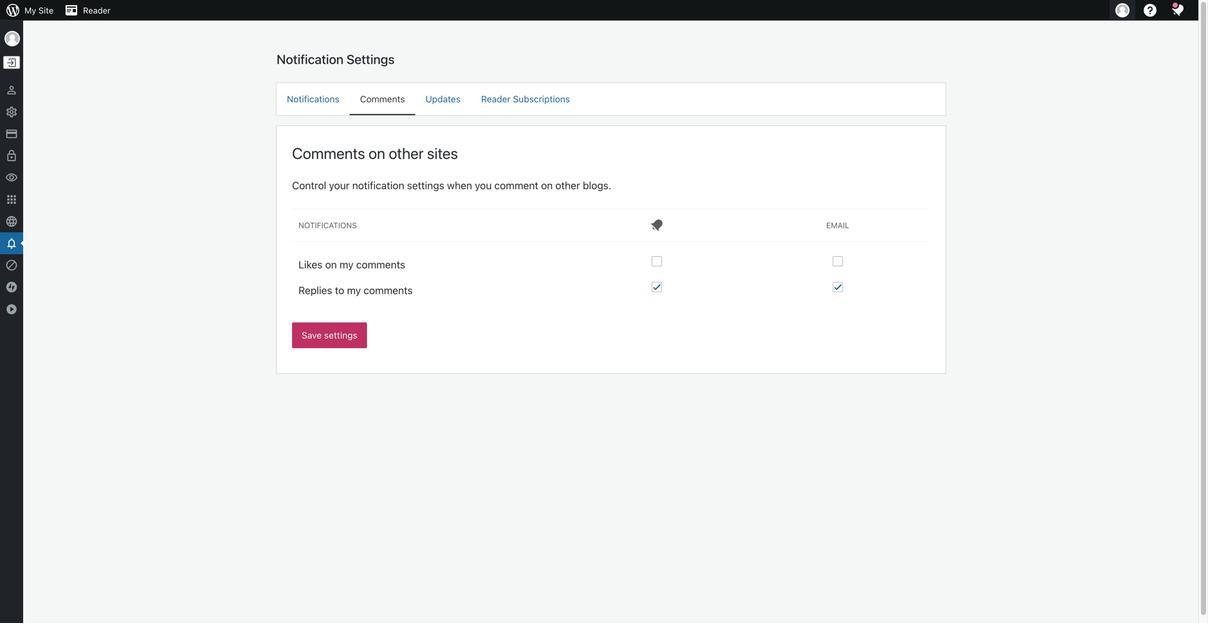 Task type: locate. For each thing, give the bounding box(es) containing it.
0 vertical spatial my
[[340, 258, 354, 271]]

comments for likes on my comments
[[356, 258, 405, 271]]

notification settings
[[277, 51, 395, 67]]

0 horizontal spatial reader
[[83, 5, 111, 15]]

reader inside menu
[[481, 94, 511, 104]]

when
[[447, 179, 472, 191]]

1 vertical spatial on
[[541, 179, 553, 191]]

replies
[[299, 284, 332, 296]]

on right likes
[[325, 258, 337, 271]]

comments down likes on my comments at the left of page
[[364, 284, 413, 296]]

language image
[[5, 215, 18, 228]]

likes on my comments
[[299, 258, 405, 271]]

comments up comments on other sites at the top left of page
[[360, 94, 405, 104]]

menu
[[277, 83, 946, 115]]

reader left subscriptions at the top of the page
[[481, 94, 511, 104]]

on up notification
[[369, 144, 386, 162]]

1 vertical spatial settings
[[324, 330, 358, 340]]

1 vertical spatial reader
[[481, 94, 511, 104]]

on right comment
[[541, 179, 553, 191]]

notifications link
[[277, 83, 350, 114]]

reader for reader
[[83, 5, 111, 15]]

1 vertical spatial comments
[[364, 284, 413, 296]]

comments
[[356, 258, 405, 271], [364, 284, 413, 296]]

my up to
[[340, 258, 354, 271]]

1 vertical spatial other
[[556, 179, 580, 191]]

0 vertical spatial comments
[[360, 94, 405, 104]]

0 vertical spatial on
[[369, 144, 386, 162]]

1 horizontal spatial other
[[556, 179, 580, 191]]

None checkbox
[[652, 256, 662, 266], [833, 282, 843, 292], [652, 256, 662, 266], [833, 282, 843, 292]]

on
[[369, 144, 386, 162], [541, 179, 553, 191], [325, 258, 337, 271]]

my right to
[[347, 284, 361, 296]]

my for on
[[340, 258, 354, 271]]

reader right site
[[83, 5, 111, 15]]

comments up replies to my comments
[[356, 258, 405, 271]]

my
[[24, 5, 36, 15]]

1 vertical spatial my
[[347, 284, 361, 296]]

my
[[340, 258, 354, 271], [347, 284, 361, 296]]

reader
[[83, 5, 111, 15], [481, 94, 511, 104]]

settings right save
[[324, 330, 358, 340]]

1 horizontal spatial on
[[369, 144, 386, 162]]

other left sites
[[389, 144, 424, 162]]

0 horizontal spatial settings
[[324, 330, 358, 340]]

manage your notifications image
[[1171, 3, 1186, 18]]

0 vertical spatial reader
[[83, 5, 111, 15]]

settings inside button
[[324, 330, 358, 340]]

settings left when
[[407, 179, 445, 191]]

2 vertical spatial on
[[325, 258, 337, 271]]

reader subscriptions
[[481, 94, 570, 104]]

other
[[389, 144, 424, 162], [556, 179, 580, 191]]

0 horizontal spatial other
[[389, 144, 424, 162]]

your
[[329, 179, 350, 191]]

0 vertical spatial settings
[[407, 179, 445, 191]]

settings image
[[5, 106, 18, 118]]

comments
[[360, 94, 405, 104], [292, 144, 365, 162]]

visibility image
[[5, 171, 18, 184]]

settings
[[407, 179, 445, 191], [324, 330, 358, 340]]

save settings button
[[292, 322, 367, 348]]

1 vertical spatial comments
[[292, 144, 365, 162]]

1 horizontal spatial reader
[[481, 94, 511, 104]]

0 vertical spatial comments
[[356, 258, 405, 271]]

1 horizontal spatial settings
[[407, 179, 445, 191]]

None checkbox
[[833, 256, 843, 266], [652, 282, 662, 292], [833, 256, 843, 266], [652, 282, 662, 292]]

notifications
[[287, 94, 340, 104]]

comments up 'your'
[[292, 144, 365, 162]]

likes
[[299, 258, 323, 271]]

other left blogs.
[[556, 179, 580, 191]]

save settings
[[302, 330, 358, 340]]

notifications
[[299, 221, 357, 230]]

you
[[475, 179, 492, 191]]

on for comments
[[325, 258, 337, 271]]

0 horizontal spatial on
[[325, 258, 337, 271]]



Task type: vqa. For each thing, say whether or not it's contained in the screenshot.
My Site link
yes



Task type: describe. For each thing, give the bounding box(es) containing it.
person image
[[5, 84, 18, 97]]

subscriptions
[[513, 94, 570, 104]]

sites
[[427, 144, 458, 162]]

updates
[[426, 94, 461, 104]]

control
[[292, 179, 326, 191]]

block image
[[5, 259, 18, 272]]

my site link
[[0, 0, 59, 21]]

reader subscriptions link
[[471, 83, 581, 114]]

my profile image
[[1116, 3, 1130, 17]]

2 horizontal spatial on
[[541, 179, 553, 191]]

reader link
[[59, 0, 116, 21]]

comments link
[[350, 83, 416, 114]]

comments for comments
[[360, 94, 405, 104]]

my site
[[24, 5, 53, 15]]

blogs.
[[583, 179, 612, 191]]

comments for replies to my comments
[[364, 284, 413, 296]]

save
[[302, 330, 322, 340]]

on for sites
[[369, 144, 386, 162]]

noah lott image
[[5, 31, 20, 46]]

reader for reader subscriptions
[[481, 94, 511, 104]]

site
[[39, 5, 53, 15]]

0 vertical spatial other
[[389, 144, 424, 162]]

updates link
[[416, 83, 471, 114]]

comment
[[495, 179, 539, 191]]

control your notification settings when you comment on other blogs.
[[292, 179, 612, 191]]

menu containing notifications
[[277, 83, 946, 115]]

apps image
[[5, 193, 18, 206]]

lock image
[[5, 149, 18, 162]]

my for to
[[347, 284, 361, 296]]

comments on other sites
[[292, 144, 458, 162]]

credit_card image
[[5, 127, 18, 140]]

notifications image
[[5, 237, 18, 250]]

log out of wordpress.com image
[[6, 57, 17, 69]]

to
[[335, 284, 344, 296]]

comments on other sites main content
[[277, 51, 946, 373]]

email
[[827, 221, 850, 230]]

replies to my comments
[[299, 284, 413, 296]]

notification
[[352, 179, 405, 191]]

help image
[[1143, 3, 1159, 18]]

comments for comments on other sites
[[292, 144, 365, 162]]



